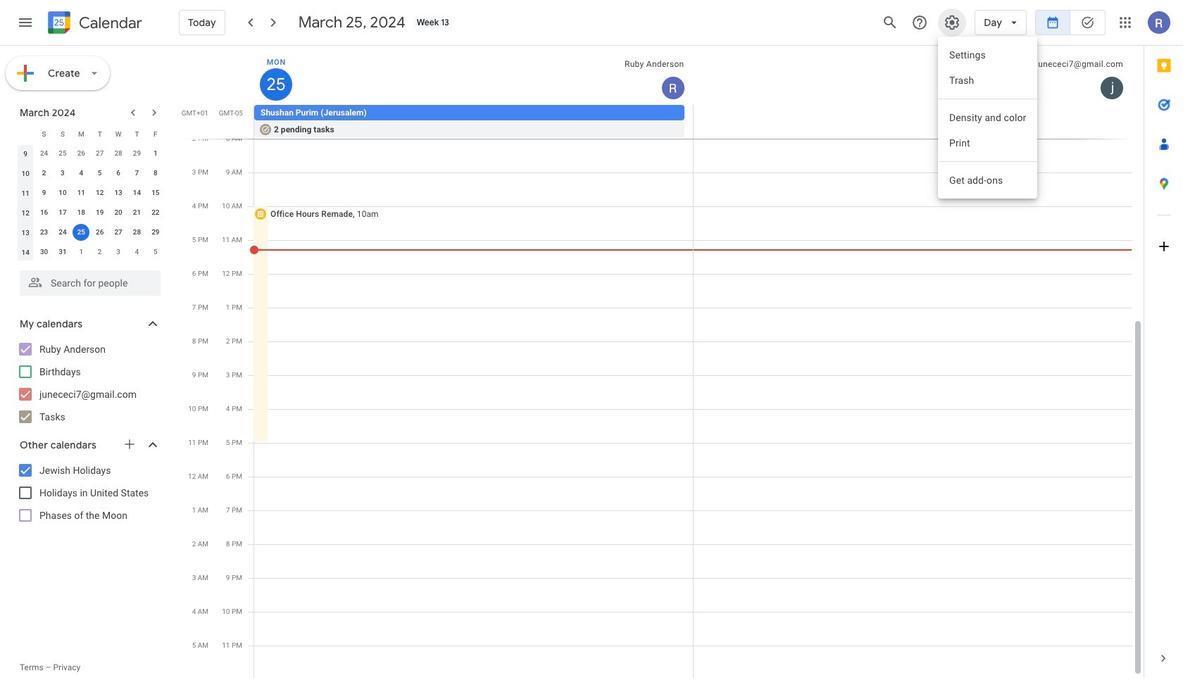 Task type: locate. For each thing, give the bounding box(es) containing it.
settings menu menu
[[939, 37, 1038, 199]]

None search field
[[0, 265, 175, 296]]

row group
[[16, 144, 165, 262]]

main drawer image
[[17, 14, 34, 31]]

heading
[[76, 14, 142, 31]]

22 element
[[147, 204, 164, 221]]

Search for people text field
[[28, 271, 152, 296]]

other calendars list
[[3, 459, 175, 527]]

1 vertical spatial column header
[[16, 124, 35, 144]]

april 5 element
[[147, 244, 164, 261]]

11 element
[[73, 185, 90, 202]]

april 4 element
[[129, 244, 145, 261]]

13 element
[[110, 185, 127, 202]]

24 element
[[54, 224, 71, 241]]

grid
[[180, 46, 1144, 679]]

cell
[[254, 105, 693, 139], [72, 223, 91, 242]]

0 vertical spatial cell
[[254, 105, 693, 139]]

column header
[[254, 46, 694, 105], [16, 124, 35, 144]]

6 element
[[110, 165, 127, 182]]

16 element
[[36, 204, 53, 221]]

1 vertical spatial cell
[[72, 223, 91, 242]]

21 element
[[129, 204, 145, 221]]

18 element
[[73, 204, 90, 221]]

heading inside calendar element
[[76, 14, 142, 31]]

february 26 element
[[73, 145, 90, 162]]

tab list
[[1145, 46, 1184, 639]]

april 3 element
[[110, 244, 127, 261]]

29 element
[[147, 224, 164, 241]]

23 element
[[36, 224, 53, 241]]

1 horizontal spatial column header
[[254, 46, 694, 105]]

0 vertical spatial column header
[[254, 46, 694, 105]]

february 24 element
[[36, 145, 53, 162]]

17 element
[[54, 204, 71, 221]]

calendar element
[[45, 8, 142, 39]]

30 element
[[36, 244, 53, 261]]

8 element
[[147, 165, 164, 182]]

2 element
[[36, 165, 53, 182]]

9 element
[[36, 185, 53, 202]]

settings menu image
[[944, 14, 961, 31]]

15 element
[[147, 185, 164, 202]]

1 horizontal spatial cell
[[254, 105, 693, 139]]

february 28 element
[[110, 145, 127, 162]]

20 element
[[110, 204, 127, 221]]

add other calendars image
[[123, 438, 137, 452]]

0 horizontal spatial column header
[[16, 124, 35, 144]]

0 horizontal spatial cell
[[72, 223, 91, 242]]

row
[[248, 105, 1144, 139], [16, 124, 165, 144], [16, 144, 165, 163], [16, 163, 165, 183], [16, 183, 165, 203], [16, 203, 165, 223], [16, 223, 165, 242], [16, 242, 165, 262]]



Task type: describe. For each thing, give the bounding box(es) containing it.
cell inside march 2024 grid
[[72, 223, 91, 242]]

31 element
[[54, 244, 71, 261]]

4 element
[[73, 165, 90, 182]]

19 element
[[91, 204, 108, 221]]

3 element
[[54, 165, 71, 182]]

27 element
[[110, 224, 127, 241]]

march 2024 grid
[[13, 124, 165, 262]]

april 2 element
[[91, 244, 108, 261]]

february 27 element
[[91, 145, 108, 162]]

column header inside march 2024 grid
[[16, 124, 35, 144]]

april 1 element
[[73, 244, 90, 261]]

february 29 element
[[129, 145, 145, 162]]

14 element
[[129, 185, 145, 202]]

5 element
[[91, 165, 108, 182]]

10 element
[[54, 185, 71, 202]]

25, today element
[[73, 224, 90, 241]]

february 25 element
[[54, 145, 71, 162]]

monday, march 25, today element
[[260, 68, 292, 101]]

28 element
[[129, 224, 145, 241]]

12 element
[[91, 185, 108, 202]]

26 element
[[91, 224, 108, 241]]

my calendars list
[[3, 338, 175, 428]]

1 element
[[147, 145, 164, 162]]

7 element
[[129, 165, 145, 182]]

row group inside march 2024 grid
[[16, 144, 165, 262]]



Task type: vqa. For each thing, say whether or not it's contained in the screenshot.
THE 11 Element
yes



